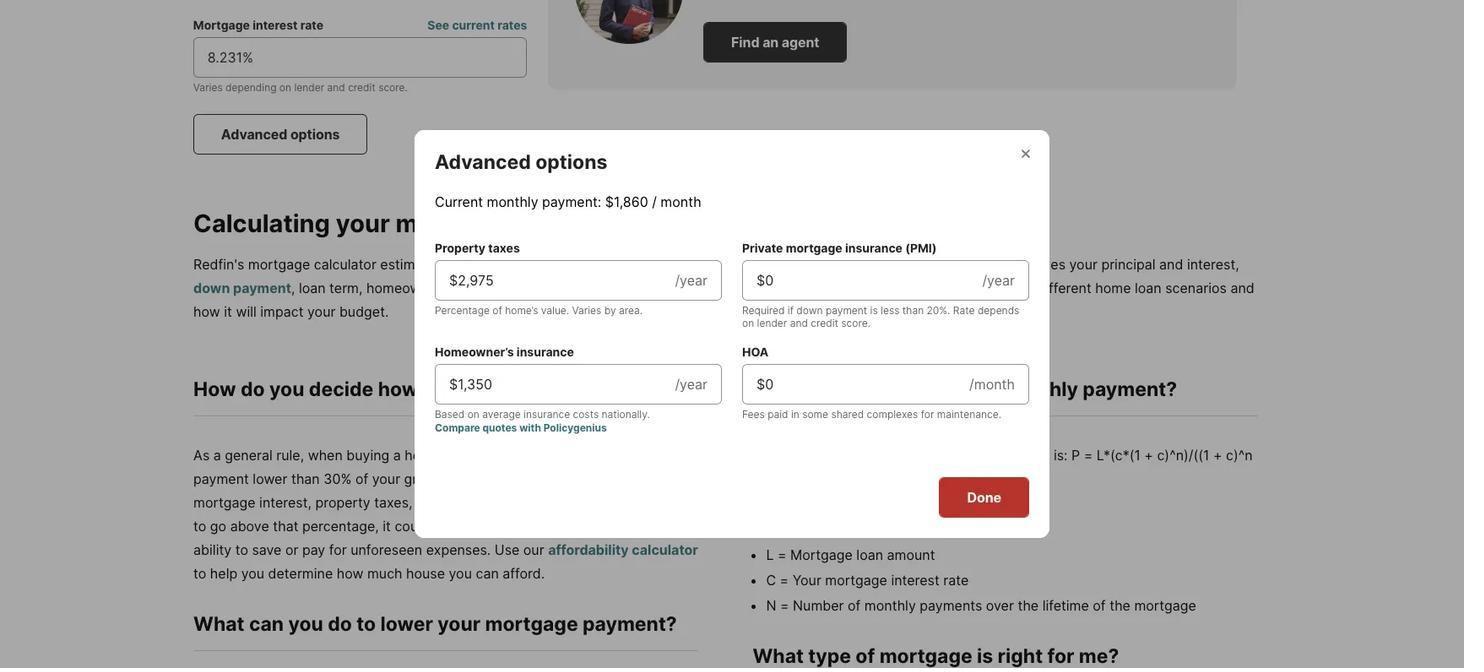 Task type: vqa. For each thing, say whether or not it's contained in the screenshot.
the private mortgage insurance (pmi)
yes



Task type: locate. For each thing, give the bounding box(es) containing it.
is
[[870, 304, 878, 317]]

= right n
[[780, 597, 789, 614]]

in inside advanced options dialog
[[791, 408, 800, 421]]

interest down amount
[[891, 572, 940, 589]]

of inside , loan term, homeowners insurance, property taxes, and hoa fees. this gives you the ability to compare a number of different home loan scenarios and how it will impact your budget.
[[1021, 280, 1034, 297]]

this down keep
[[552, 470, 579, 487]]

maintenance.
[[937, 408, 1002, 421], [512, 494, 598, 511]]

for down percentage,
[[329, 541, 347, 558]]

our
[[897, 447, 918, 464], [523, 541, 544, 558]]

house down expenses.
[[406, 565, 445, 582]]

down right if
[[797, 304, 823, 317]]

calculator inside the redfin's mortgage calculator estimates your monthly mortgage payment based on a number of factors. your mortgage payment includes your principal and interest, down payment
[[314, 256, 377, 273]]

0 vertical spatial advanced
[[221, 126, 287, 143]]

0 vertical spatial credit
[[348, 81, 376, 94]]

to left help
[[193, 565, 206, 582]]

how for how do you decide how much house you can afford?
[[193, 378, 236, 401]]

your right keep
[[591, 447, 619, 464]]

0 horizontal spatial credit
[[348, 81, 376, 94]]

options down varies depending on lender and credit score.
[[290, 126, 340, 143]]

0 vertical spatial lender
[[294, 81, 324, 94]]

advanced options dialog
[[415, 130, 1050, 538]]

mortgage up depending
[[193, 18, 250, 32]]

2 vertical spatial house
[[406, 565, 445, 582]]

can inside affordability calculator to help you determine how much house you can afford.
[[476, 565, 499, 582]]

by up affordability
[[575, 518, 591, 535]]

1 horizontal spatial advanced options
[[435, 150, 608, 174]]

should
[[471, 447, 514, 464], [583, 470, 626, 487]]

how do you decide how much house you can afford?
[[193, 378, 691, 401]]

find an agent button
[[704, 22, 847, 62]]

mortgage inside the formula we use in our mortgage calculator is: p = l*(c*(1 + c)^n)/((1 + c)^n - 1), where:
[[922, 447, 984, 464]]

number up 'depends'
[[968, 280, 1017, 297]]

1 horizontal spatial this
[[719, 280, 746, 297]]

0 horizontal spatial lower
[[253, 470, 287, 487]]

None text field
[[449, 270, 662, 291], [757, 270, 969, 291], [449, 270, 662, 291], [757, 270, 969, 291]]

maintenance. inside advanced options dialog
[[937, 408, 1002, 421]]

0 vertical spatial number
[[733, 256, 782, 273]]

0 horizontal spatial advanced options
[[221, 126, 340, 143]]

0 horizontal spatial down
[[193, 280, 230, 297]]

0 vertical spatial home
[[1096, 280, 1131, 297]]

number inside , loan term, homeowners insurance, property taxes, and hoa fees. this gives you the ability to compare a number of different home loan scenarios and how it will impact your budget.
[[968, 280, 1017, 297]]

0 horizontal spatial house
[[406, 565, 445, 582]]

1 horizontal spatial it
[[383, 518, 391, 535]]

1 vertical spatial home
[[405, 447, 441, 464]]

0 vertical spatial how
[[193, 303, 220, 320]]

score. inside required if down payment is less than 20%. rate depends on lender and credit score.
[[841, 317, 871, 329]]

how up paid
[[753, 378, 796, 401]]

c)^n)/((1
[[1157, 447, 1210, 464]]

0 horizontal spatial maintenance.
[[512, 494, 598, 511]]

taxes, up could
[[374, 494, 413, 511]]

0 vertical spatial payment?
[[1083, 378, 1177, 401]]

a inside , loan term, homeowners insurance, property taxes, and hoa fees. this gives you the ability to compare a number of different home loan scenarios and how it will impact your budget.
[[957, 280, 964, 297]]

afford.
[[503, 565, 545, 582]]

1 horizontal spatial p
[[1072, 447, 1080, 464]]

in
[[791, 408, 800, 421], [882, 447, 893, 464]]

c)^n
[[1226, 447, 1253, 464]]

2 vertical spatial insurance
[[524, 408, 570, 421]]

/year for /month
[[675, 376, 708, 393]]

calculator
[[314, 256, 377, 273], [988, 447, 1050, 464], [632, 541, 698, 558]]

p
[[1072, 447, 1080, 464], [766, 521, 775, 538]]

depending
[[226, 81, 277, 94]]

0 vertical spatial score.
[[378, 81, 408, 94]]

than inside required if down payment is less than 20%. rate depends on lender and credit score.
[[903, 304, 924, 317]]

1 vertical spatial how
[[378, 378, 418, 401]]

what can you do to lower your mortgage payment?
[[193, 612, 677, 636]]

2 horizontal spatial do
[[800, 378, 824, 401]]

it inside the as a general rule, when buying a home you should try to keep your house payment lower than 30% of your gross monthly income. this should include mortgage interest, property taxes, hoa fees, and maintenance. if you choose to go above that percentage, it could impact you financially by taking away the ability to save or pay for unforeseen expenses. use our
[[383, 518, 391, 535]]

much inside affordability calculator to help you determine how much house you can afford.
[[367, 565, 402, 582]]

1 vertical spatial our
[[523, 541, 544, 558]]

0 horizontal spatial property
[[315, 494, 371, 511]]

/year
[[675, 272, 708, 289], [983, 272, 1015, 289], [675, 376, 708, 393]]

varies
[[193, 81, 223, 94], [572, 304, 602, 317]]

1 horizontal spatial than
[[903, 304, 924, 317]]

the right away
[[675, 518, 696, 535]]

+
[[1145, 447, 1154, 464], [1214, 447, 1223, 464]]

0 vertical spatial ability
[[838, 280, 877, 297]]

,
[[291, 280, 295, 297]]

loan right , at the top
[[299, 280, 326, 297]]

principal
[[1102, 256, 1156, 273]]

1 horizontal spatial impact
[[434, 518, 477, 535]]

, loan term, homeowners insurance, property taxes, and hoa fees. this gives you the ability to compare a number of different home loan scenarios and how it will impact your budget.
[[193, 280, 1255, 320]]

0 horizontal spatial do
[[241, 378, 265, 401]]

based
[[435, 408, 465, 421]]

p up 'l'
[[766, 521, 775, 538]]

current
[[435, 193, 483, 210]]

our inside the formula we use in our mortgage calculator is: p = l*(c*(1 + c)^n)/((1 + c)^n - 1), where:
[[897, 447, 918, 464]]

0 horizontal spatial hoa
[[416, 494, 445, 511]]

1 vertical spatial taxes,
[[374, 494, 413, 511]]

interest,
[[1187, 256, 1240, 273], [259, 494, 312, 511]]

of down the includes
[[1021, 280, 1034, 297]]

amount
[[887, 546, 935, 563]]

the
[[814, 280, 835, 297], [675, 518, 696, 535], [1018, 597, 1039, 614], [1110, 597, 1131, 614]]

= right is:
[[1084, 447, 1093, 464]]

much down the unforeseen
[[367, 565, 402, 582]]

0 horizontal spatial score.
[[378, 81, 408, 94]]

1 how from the left
[[193, 378, 236, 401]]

interest inside p = monthly mortgage payment l = mortgage loan amount c = your mortgage interest rate n = number of monthly payments over the lifetime of the mortgage
[[891, 572, 940, 589]]

0 vertical spatial can
[[583, 378, 618, 401]]

a up rate
[[957, 280, 964, 297]]

hoa inside , loan term, homeowners insurance, property taxes, and hoa fees. this gives you the ability to compare a number of different home loan scenarios and how it will impact your budget.
[[651, 280, 680, 297]]

homeowner's
[[435, 345, 514, 359]]

paid
[[768, 408, 788, 421]]

0 vertical spatial lower
[[253, 470, 287, 487]]

of left home's
[[493, 304, 502, 317]]

p inside the formula we use in our mortgage calculator is: p = l*(c*(1 + c)^n)/((1 + c)^n - 1), where:
[[1072, 447, 1080, 464]]

than down rule,
[[291, 470, 320, 487]]

payment inside p = monthly mortgage payment l = mortgage loan amount c = your mortgage interest rate n = number of monthly payments over the lifetime of the mortgage
[[913, 521, 969, 538]]

we up the shared
[[829, 378, 857, 401]]

insurance down percentage of home's value. varies by area.
[[517, 345, 574, 359]]

advanced options
[[221, 126, 340, 143], [435, 150, 608, 174]]

pay
[[302, 541, 325, 558]]

the right over on the bottom right of page
[[1018, 597, 1039, 614]]

value.
[[541, 304, 569, 317]]

1 horizontal spatial maintenance.
[[937, 408, 1002, 421]]

0 horizontal spatial it
[[224, 303, 232, 320]]

0 horizontal spatial our
[[523, 541, 544, 558]]

0 horizontal spatial ability
[[193, 541, 232, 558]]

on up the fees.
[[702, 256, 718, 273]]

homeowner's insurance
[[435, 345, 574, 359]]

calculator inside the formula we use in our mortgage calculator is: p = l*(c*(1 + c)^n)/((1 + c)^n - 1), where:
[[988, 447, 1050, 464]]

1 vertical spatial property
[[315, 494, 371, 511]]

2 horizontal spatial calculator
[[988, 447, 1050, 464]]

how right decide
[[378, 378, 418, 401]]

your inside p = monthly mortgage payment l = mortgage loan amount c = your mortgage interest rate n = number of monthly payments over the lifetime of the mortgage
[[793, 572, 822, 589]]

can up costs
[[583, 378, 618, 401]]

the
[[753, 447, 777, 464]]

insurance inside based on average insurance costs nationally. compare quotes with policygenius
[[524, 408, 570, 421]]

/year for /year
[[675, 272, 708, 289]]

hoa down gross
[[416, 494, 445, 511]]

0 horizontal spatial interest,
[[259, 494, 312, 511]]

0 horizontal spatial by
[[575, 518, 591, 535]]

expenses.
[[426, 541, 491, 558]]

number
[[733, 256, 782, 273], [968, 280, 1017, 297]]

less
[[881, 304, 900, 317]]

score.
[[378, 81, 408, 94], [841, 317, 871, 329]]

1 vertical spatial score.
[[841, 317, 871, 329]]

1 vertical spatial ability
[[193, 541, 232, 558]]

property inside , loan term, homeowners insurance, property taxes, and hoa fees. this gives you the ability to compare a number of different home loan scenarios and how it will impact your budget.
[[522, 280, 577, 297]]

0 horizontal spatial than
[[291, 470, 320, 487]]

with
[[520, 421, 541, 434]]

general
[[225, 447, 273, 464]]

ability inside , loan term, homeowners insurance, property taxes, and hoa fees. this gives you the ability to compare a number of different home loan scenarios and how it will impact your budget.
[[838, 280, 877, 297]]

2 + from the left
[[1214, 447, 1223, 464]]

our down financially
[[523, 541, 544, 558]]

factors.
[[803, 256, 851, 273]]

2 horizontal spatial house
[[623, 447, 662, 464]]

2 vertical spatial calculator
[[632, 541, 698, 558]]

of right 30%
[[355, 470, 368, 487]]

payment left is
[[826, 304, 868, 317]]

0 horizontal spatial advanced
[[221, 126, 287, 143]]

find
[[732, 34, 760, 51]]

rate
[[300, 18, 324, 32], [944, 572, 969, 589]]

0 vertical spatial mortgage
[[193, 18, 250, 32]]

calculator left is:
[[988, 447, 1050, 464]]

should down quotes
[[471, 447, 514, 464]]

home
[[1096, 280, 1131, 297], [405, 447, 441, 464]]

we inside the formula we use in our mortgage calculator is: p = l*(c*(1 + c)^n)/((1 + c)^n - 1), where:
[[833, 447, 852, 464]]

mortgage inside the as a general rule, when buying a home you should try to keep your house payment lower than 30% of your gross monthly income. this should include mortgage interest, property taxes, hoa fees, and maintenance. if you choose to go above that percentage, it could impact you financially by taking away the ability to save or pay for unforeseen expenses. use our
[[193, 494, 256, 511]]

2 vertical spatial hoa
[[416, 494, 445, 511]]

shared
[[831, 408, 864, 421]]

None text field
[[208, 47, 513, 68], [449, 374, 662, 394], [757, 374, 956, 394], [208, 47, 513, 68], [449, 374, 662, 394], [757, 374, 956, 394]]

than inside the as a general rule, when buying a home you should try to keep your house payment lower than 30% of your gross monthly income. this should include mortgage interest, property taxes, hoa fees, and maintenance. if you choose to go above that percentage, it could impact you financially by taking away the ability to save or pay for unforeseen expenses. use our
[[291, 470, 320, 487]]

do up some
[[800, 378, 824, 401]]

it inside , loan term, homeowners insurance, property taxes, and hoa fees. this gives you the ability to compare a number of different home loan scenarios and how it will impact your budget.
[[224, 303, 232, 320]]

fees
[[742, 408, 765, 421]]

your down buying
[[372, 470, 400, 487]]

monthly inside p = monthly mortgage payment l = mortgage loan amount c = your mortgage interest rate n = number of monthly payments over the lifetime of the mortgage
[[865, 597, 916, 614]]

interest, inside the as a general rule, when buying a home you should try to keep your house payment lower than 30% of your gross monthly income. this should include mortgage interest, property taxes, hoa fees, and maintenance. if you choose to go above that percentage, it could impact you financially by taking away the ability to save or pay for unforeseen expenses. use our
[[259, 494, 312, 511]]

based
[[659, 256, 698, 273]]

we
[[829, 378, 857, 401], [833, 447, 852, 464]]

your inside , loan term, homeowners insurance, property taxes, and hoa fees. this gives you the ability to compare a number of different home loan scenarios and how it will impact your budget.
[[307, 303, 336, 320]]

your down term,
[[307, 303, 336, 320]]

current
[[452, 18, 495, 32]]

determine
[[268, 565, 333, 582]]

house
[[481, 378, 539, 401], [623, 447, 662, 464], [406, 565, 445, 582]]

1 horizontal spatial home
[[1096, 280, 1131, 297]]

use
[[495, 541, 520, 558]]

1 horizontal spatial how
[[337, 565, 364, 582]]

1 vertical spatial for
[[329, 541, 347, 558]]

1 horizontal spatial payment?
[[1083, 378, 1177, 401]]

home inside the as a general rule, when buying a home you should try to keep your house payment lower than 30% of your gross monthly income. this should include mortgage interest, property taxes, hoa fees, and maintenance. if you choose to go above that percentage, it could impact you financially by taking away the ability to save or pay for unforeseen expenses. use our
[[405, 447, 441, 464]]

see
[[428, 18, 449, 32]]

hoa down required
[[742, 345, 769, 359]]

on inside the redfin's mortgage calculator estimates your monthly mortgage payment based on a number of factors. your mortgage payment includes your principal and interest, down payment
[[702, 256, 718, 273]]

can down use
[[476, 565, 499, 582]]

2 vertical spatial how
[[337, 565, 364, 582]]

your up different
[[1070, 256, 1098, 273]]

rate up varies depending on lender and credit score.
[[300, 18, 324, 32]]

this inside the as a general rule, when buying a home you should try to keep your house payment lower than 30% of your gross monthly income. this should include mortgage interest, property taxes, hoa fees, and maintenance. if you choose to go above that percentage, it could impact you financially by taking away the ability to save or pay for unforeseen expenses. use our
[[552, 470, 579, 487]]

lower down affordability calculator to help you determine how much house you can afford.
[[380, 612, 433, 636]]

1 vertical spatial hoa
[[742, 345, 769, 359]]

our right the use
[[897, 447, 918, 464]]

your
[[336, 209, 390, 238], [446, 256, 475, 273], [1070, 256, 1098, 273], [307, 303, 336, 320], [953, 378, 996, 401], [591, 447, 619, 464], [372, 470, 400, 487], [438, 612, 481, 636]]

by inside the as a general rule, when buying a home you should try to keep your house payment lower than 30% of your gross monthly income. this should include mortgage interest, property taxes, hoa fees, and maintenance. if you choose to go above that percentage, it could impact you financially by taking away the ability to save or pay for unforeseen expenses. use our
[[575, 518, 591, 535]]

0 horizontal spatial much
[[367, 565, 402, 582]]

and right required
[[790, 317, 808, 329]]

a inside the redfin's mortgage calculator estimates your monthly mortgage payment based on a number of factors. your mortgage payment includes your principal and interest, down payment
[[722, 256, 729, 273]]

0 vertical spatial we
[[829, 378, 857, 401]]

1 horizontal spatial our
[[897, 447, 918, 464]]

your right calculate on the bottom right of page
[[953, 378, 996, 401]]

advanced
[[221, 126, 287, 143], [435, 150, 531, 174]]

0 horizontal spatial calculator
[[314, 256, 377, 273]]

down down redfin's
[[193, 280, 230, 297]]

1 horizontal spatial by
[[604, 304, 616, 317]]

advanced options inside "popup button"
[[221, 126, 340, 143]]

maintenance. down how do we calculate your monthly payment?
[[937, 408, 1002, 421]]

0 vertical spatial advanced options
[[221, 126, 340, 143]]

scenarios
[[1166, 280, 1227, 297]]

over
[[986, 597, 1014, 614]]

you up if
[[787, 280, 810, 297]]

1 horizontal spatial in
[[882, 447, 893, 464]]

number down private
[[733, 256, 782, 273]]

interest
[[253, 18, 298, 32], [891, 572, 940, 589]]

interest, up scenarios
[[1187, 256, 1240, 273]]

monthly up fees,
[[443, 470, 495, 487]]

number
[[793, 597, 844, 614]]

term,
[[329, 280, 363, 297]]

much up based
[[423, 378, 476, 401]]

1 vertical spatial we
[[833, 447, 852, 464]]

0 horizontal spatial rate
[[300, 18, 324, 32]]

should up "if"
[[583, 470, 626, 487]]

monthly down amount
[[865, 597, 916, 614]]

it up the unforeseen
[[383, 518, 391, 535]]

0 vertical spatial interest
[[253, 18, 298, 32]]

1 horizontal spatial options
[[536, 150, 608, 174]]

1 horizontal spatial property
[[522, 280, 577, 297]]

insurance
[[845, 241, 903, 255], [517, 345, 574, 359], [524, 408, 570, 421]]

options inside "popup button"
[[290, 126, 340, 143]]

0 horizontal spatial home
[[405, 447, 441, 464]]

20%.
[[927, 304, 951, 317]]

for inside advanced options dialog
[[921, 408, 934, 421]]

0 horizontal spatial lender
[[294, 81, 324, 94]]

1 vertical spatial credit
[[811, 317, 839, 329]]

home down 'principal'
[[1096, 280, 1131, 297]]

for down calculate on the bottom right of page
[[921, 408, 934, 421]]

how up as
[[193, 378, 236, 401]]

house inside the as a general rule, when buying a home you should try to keep your house payment lower than 30% of your gross monthly income. this should include mortgage interest, property taxes, hoa fees, and maintenance. if you choose to go above that percentage, it could impact you financially by taking away the ability to save or pay for unforeseen expenses. use our
[[623, 447, 662, 464]]

0 vertical spatial impact
[[260, 303, 304, 320]]

and up advanced options "popup button"
[[327, 81, 345, 94]]

on
[[279, 81, 291, 94], [702, 256, 718, 273], [742, 317, 754, 329], [468, 408, 480, 421]]

gross
[[404, 470, 439, 487]]

your up estimates
[[336, 209, 390, 238]]

0 vertical spatial maintenance.
[[937, 408, 1002, 421]]

0 vertical spatial p
[[1072, 447, 1080, 464]]

we for use
[[833, 447, 852, 464]]

1 horizontal spatial how
[[753, 378, 796, 401]]

= inside the formula we use in our mortgage calculator is: p = l*(c*(1 + c)^n)/((1 + c)^n - 1), where:
[[1084, 447, 1093, 464]]

0 horizontal spatial taxes,
[[374, 494, 413, 511]]

1 vertical spatial lender
[[757, 317, 787, 329]]

some
[[803, 408, 829, 421]]

1 vertical spatial should
[[583, 470, 626, 487]]

monthly up taxes
[[487, 193, 538, 210]]

loan inside p = monthly mortgage payment l = mortgage loan amount c = your mortgage interest rate n = number of monthly payments over the lifetime of the mortgage
[[857, 546, 884, 563]]

redfin's mortgage calculator estimates your monthly mortgage payment based on a number of factors. your mortgage payment includes your principal and interest, down payment
[[193, 256, 1240, 297]]

lender up advanced options "popup button"
[[294, 81, 324, 94]]

do up general
[[241, 378, 265, 401]]

to up less
[[880, 280, 893, 297]]

do down determine
[[328, 612, 352, 636]]

credit inside required if down payment is less than 20%. rate depends on lender and credit score.
[[811, 317, 839, 329]]

rate
[[953, 304, 975, 317]]

1 vertical spatial advanced
[[435, 150, 531, 174]]

payment?
[[1083, 378, 1177, 401], [583, 612, 677, 636]]

on inside required if down payment is less than 20%. rate depends on lender and credit score.
[[742, 317, 754, 329]]

0 vertical spatial in
[[791, 408, 800, 421]]

can right what
[[249, 612, 284, 636]]

mortgage interest rate
[[193, 18, 324, 32]]

to down the unforeseen
[[357, 612, 376, 636]]

0 vertical spatial rate
[[300, 18, 324, 32]]

the right lifetime
[[1110, 597, 1131, 614]]

advanced options up the current monthly payment: $1,860 / month
[[435, 150, 608, 174]]

monthly inside advanced options dialog
[[487, 193, 538, 210]]

and inside required if down payment is less than 20%. rate depends on lender and credit score.
[[790, 317, 808, 329]]

and right fees,
[[484, 494, 508, 511]]

1 vertical spatial your
[[793, 572, 822, 589]]

it
[[224, 303, 232, 320], [383, 518, 391, 535]]

impact down , at the top
[[260, 303, 304, 320]]

0 horizontal spatial your
[[793, 572, 822, 589]]

how
[[193, 303, 220, 320], [378, 378, 418, 401], [337, 565, 364, 582]]

2 how from the left
[[753, 378, 796, 401]]

1 vertical spatial it
[[383, 518, 391, 535]]

payment up rate
[[953, 256, 1009, 273]]

1 vertical spatial varies
[[572, 304, 602, 317]]

average
[[482, 408, 521, 421]]

home inside , loan term, homeowners insurance, property taxes, and hoa fees. this gives you the ability to compare a number of different home loan scenarios and how it will impact your budget.
[[1096, 280, 1131, 297]]

1 vertical spatial down
[[797, 304, 823, 317]]

insurance,
[[453, 280, 518, 297]]

ability up is
[[838, 280, 877, 297]]

(pmi)
[[906, 241, 937, 255]]

rate up payments at the right of page
[[944, 572, 969, 589]]

of inside the redfin's mortgage calculator estimates your monthly mortgage payment based on a number of factors. your mortgage payment includes your principal and interest, down payment
[[786, 256, 799, 273]]

lender
[[294, 81, 324, 94], [757, 317, 787, 329]]

interest up depending
[[253, 18, 298, 32]]

0 horizontal spatial how
[[193, 378, 236, 401]]

mortgage down monthly
[[791, 546, 853, 563]]

/
[[652, 193, 657, 210]]

1 horizontal spatial score.
[[841, 317, 871, 329]]

insurance up 'with'
[[524, 408, 570, 421]]

estimates
[[380, 256, 443, 273]]

lower down rule,
[[253, 470, 287, 487]]

advanced inside "popup button"
[[221, 126, 287, 143]]

1 horizontal spatial hoa
[[651, 280, 680, 297]]

= left monthly
[[779, 521, 788, 538]]

1 horizontal spatial for
[[921, 408, 934, 421]]

maintenance. up financially
[[512, 494, 598, 511]]

required if down payment is less than 20%. rate depends on lender and credit score.
[[742, 304, 1020, 329]]

credit
[[348, 81, 376, 94], [811, 317, 839, 329]]

payment? up "l*(c*(1" on the bottom right
[[1083, 378, 1177, 401]]

much
[[423, 378, 476, 401], [367, 565, 402, 582]]

1 horizontal spatial loan
[[857, 546, 884, 563]]

0 horizontal spatial can
[[249, 612, 284, 636]]

ability
[[838, 280, 877, 297], [193, 541, 232, 558]]

monthly up is:
[[1000, 378, 1079, 401]]

0 vertical spatial hoa
[[651, 280, 680, 297]]

impact inside the as a general rule, when buying a home you should try to keep your house payment lower than 30% of your gross monthly income. this should include mortgage interest, property taxes, hoa fees, and maintenance. if you choose to go above that percentage, it could impact you financially by taking away the ability to save or pay for unforeseen expenses. use our
[[434, 518, 477, 535]]

find an agent
[[732, 34, 820, 51]]

when
[[308, 447, 343, 464]]

monthly
[[792, 521, 843, 538]]

property up percentage,
[[315, 494, 371, 511]]

p right is:
[[1072, 447, 1080, 464]]



Task type: describe. For each thing, give the bounding box(es) containing it.
monthly inside the redfin's mortgage calculator estimates your monthly mortgage payment based on a number of factors. your mortgage payment includes your principal and interest, down payment
[[478, 256, 530, 273]]

0 horizontal spatial mortgage
[[193, 18, 250, 32]]

could
[[395, 518, 430, 535]]

down inside the redfin's mortgage calculator estimates your monthly mortgage payment based on a number of factors. your mortgage payment includes your principal and interest, down payment
[[193, 280, 230, 297]]

include
[[629, 470, 675, 487]]

area.
[[619, 304, 643, 317]]

a right buying
[[393, 447, 401, 464]]

unforeseen
[[351, 541, 422, 558]]

percentage of home's value. varies by area.
[[435, 304, 643, 317]]

percentage,
[[302, 518, 379, 535]]

1 + from the left
[[1145, 447, 1154, 464]]

2 horizontal spatial can
[[583, 378, 618, 401]]

you up costs
[[544, 378, 579, 401]]

the inside the as a general rule, when buying a home you should try to keep your house payment lower than 30% of your gross monthly income. this should include mortgage interest, property taxes, hoa fees, and maintenance. if you choose to go above that percentage, it could impact you financially by taking away the ability to save or pay for unforeseen expenses. use our
[[675, 518, 696, 535]]

redfin's
[[193, 256, 244, 273]]

varies depending on lender and credit score.
[[193, 81, 408, 94]]

quotes
[[483, 421, 517, 434]]

0 vertical spatial insurance
[[845, 241, 903, 255]]

decide
[[309, 378, 374, 401]]

if
[[601, 494, 610, 511]]

1 horizontal spatial house
[[481, 378, 539, 401]]

to down above
[[235, 541, 248, 558]]

calculator inside affordability calculator to help you determine how much house you can afford.
[[632, 541, 698, 558]]

depends
[[978, 304, 1020, 317]]

payment up taxes
[[519, 209, 624, 238]]

private
[[742, 241, 783, 255]]

includes
[[1013, 256, 1066, 273]]

of inside advanced options dialog
[[493, 304, 502, 317]]

2 horizontal spatial loan
[[1135, 280, 1162, 297]]

hoa inside advanced options dialog
[[742, 345, 769, 359]]

$1,860
[[605, 193, 648, 210]]

hoa inside the as a general rule, when buying a home you should try to keep your house payment lower than 30% of your gross monthly income. this should include mortgage interest, property taxes, hoa fees, and maintenance. if you choose to go above that percentage, it could impact you financially by taking away the ability to save or pay for unforeseen expenses. use our
[[416, 494, 445, 511]]

costs
[[573, 408, 599, 421]]

payment inside the as a general rule, when buying a home you should try to keep your house payment lower than 30% of your gross monthly income. this should include mortgage interest, property taxes, hoa fees, and maintenance. if you choose to go above that percentage, it could impact you financially by taking away the ability to save or pay for unforeseen expenses. use our
[[193, 470, 249, 487]]

you left decide
[[269, 378, 304, 401]]

in inside the formula we use in our mortgage calculator is: p = l*(c*(1 + c)^n)/((1 + c)^n - 1), where:
[[882, 447, 893, 464]]

the formula we use in our mortgage calculator is: p = l*(c*(1 + c)^n)/((1 + c)^n - 1), where:
[[753, 447, 1253, 487]]

buying
[[347, 447, 390, 464]]

you down expenses.
[[449, 565, 472, 582]]

and inside the as a general rule, when buying a home you should try to keep your house payment lower than 30% of your gross monthly income. this should include mortgage interest, property taxes, hoa fees, and maintenance. if you choose to go above that percentage, it could impact you financially by taking away the ability to save or pay for unforeseen expenses. use our
[[484, 494, 508, 511]]

0 horizontal spatial loan
[[299, 280, 326, 297]]

payment up the area.
[[600, 256, 655, 273]]

1 horizontal spatial do
[[328, 612, 352, 636]]

impact inside , loan term, homeowners insurance, property taxes, and hoa fees. this gives you the ability to compare a number of different home loan scenarios and how it will impact your budget.
[[260, 303, 304, 320]]

calculating
[[193, 209, 330, 238]]

keep
[[556, 447, 587, 464]]

advanced inside "element"
[[435, 150, 531, 174]]

you right "if"
[[614, 494, 637, 511]]

do for we
[[800, 378, 824, 401]]

a right as
[[213, 447, 221, 464]]

do for you
[[241, 378, 265, 401]]

this inside , loan term, homeowners insurance, property taxes, and hoa fees. this gives you the ability to compare a number of different home loan scenarios and how it will impact your budget.
[[719, 280, 746, 297]]

to left the go
[[193, 518, 206, 535]]

compare
[[897, 280, 953, 297]]

if
[[788, 304, 794, 317]]

different
[[1037, 280, 1092, 297]]

mortgage inside advanced options dialog
[[786, 241, 843, 255]]

0 vertical spatial varies
[[193, 81, 223, 94]]

an
[[763, 34, 779, 51]]

your inside the redfin's mortgage calculator estimates your monthly mortgage payment based on a number of factors. your mortgage payment includes your principal and interest, down payment
[[855, 256, 884, 273]]

budget.
[[339, 303, 389, 320]]

go
[[210, 518, 226, 535]]

you down compare
[[444, 447, 468, 464]]

rule,
[[276, 447, 304, 464]]

you down determine
[[288, 612, 323, 636]]

calculate
[[861, 378, 948, 401]]

payment:
[[542, 193, 602, 210]]

taxes, inside , loan term, homeowners insurance, property taxes, and hoa fees. this gives you the ability to compare a number of different home loan scenarios and how it will impact your budget.
[[581, 280, 619, 297]]

we for calculate
[[829, 378, 857, 401]]

= right c
[[780, 572, 789, 589]]

l*(c*(1
[[1097, 447, 1141, 464]]

maintenance. inside the as a general rule, when buying a home you should try to keep your house payment lower than 30% of your gross monthly income. this should include mortgage interest, property taxes, hoa fees, and maintenance. if you choose to go above that percentage, it could impact you financially by taking away the ability to save or pay for unforeseen expenses. use our
[[512, 494, 598, 511]]

your down property
[[446, 256, 475, 273]]

lender inside required if down payment is less than 20%. rate depends on lender and credit score.
[[757, 317, 787, 329]]

how inside affordability calculator to help you determine how much house you can afford.
[[337, 565, 364, 582]]

rate inside p = monthly mortgage payment l = mortgage loan amount c = your mortgage interest rate n = number of monthly payments over the lifetime of the mortgage
[[944, 572, 969, 589]]

how for how do we calculate your monthly payment?
[[753, 378, 796, 401]]

the inside , loan term, homeowners insurance, property taxes, and hoa fees. this gives you the ability to compare a number of different home loan scenarios and how it will impact your budget.
[[814, 280, 835, 297]]

options inside "element"
[[536, 150, 608, 174]]

varies inside advanced options dialog
[[572, 304, 602, 317]]

formula
[[781, 447, 829, 464]]

payment inside required if down payment is less than 20%. rate depends on lender and credit score.
[[826, 304, 868, 317]]

current monthly payment: $1,860 / month
[[435, 193, 702, 210]]

property
[[435, 241, 486, 255]]

and right scenarios
[[1231, 280, 1255, 297]]

p = monthly mortgage payment l = mortgage loan amount c = your mortgage interest rate n = number of monthly payments over the lifetime of the mortgage
[[766, 521, 1197, 614]]

down payment link
[[193, 280, 291, 297]]

you down save
[[241, 565, 264, 582]]

on inside based on average insurance costs nationally. compare quotes with policygenius
[[468, 408, 480, 421]]

1),
[[763, 470, 778, 487]]

of right number
[[848, 597, 861, 614]]

nationally.
[[602, 408, 650, 421]]

choose
[[641, 494, 687, 511]]

based on average insurance costs nationally. compare quotes with policygenius
[[435, 408, 650, 434]]

help
[[210, 565, 237, 582]]

interest, inside the redfin's mortgage calculator estimates your monthly mortgage payment based on a number of factors. your mortgage payment includes your principal and interest, down payment
[[1187, 256, 1240, 273]]

1 horizontal spatial much
[[423, 378, 476, 401]]

fees,
[[449, 494, 480, 511]]

fees.
[[684, 280, 715, 297]]

rates
[[498, 18, 527, 32]]

to inside affordability calculator to help you determine how much house you can afford.
[[193, 565, 206, 582]]

of inside the as a general rule, when buying a home you should try to keep your house payment lower than 30% of your gross monthly income. this should include mortgage interest, property taxes, hoa fees, and maintenance. if you choose to go above that percentage, it could impact you financially by taking away the ability to save or pay for unforeseen expenses. use our
[[355, 470, 368, 487]]

will
[[236, 303, 257, 320]]

by inside advanced options dialog
[[604, 304, 616, 317]]

down inside required if down payment is less than 20%. rate depends on lender and credit score.
[[797, 304, 823, 317]]

month
[[661, 193, 702, 210]]

and inside the redfin's mortgage calculator estimates your monthly mortgage payment based on a number of factors. your mortgage payment includes your principal and interest, down payment
[[1160, 256, 1184, 273]]

afford?
[[623, 378, 691, 401]]

you up use
[[481, 518, 504, 535]]

see current rates link
[[428, 16, 527, 34]]

required
[[742, 304, 785, 317]]

1 vertical spatial payment?
[[583, 612, 677, 636]]

advanced options inside "element"
[[435, 150, 608, 174]]

to inside , loan term, homeowners insurance, property taxes, and hoa fees. this gives you the ability to compare a number of different home loan scenarios and how it will impact your budget.
[[880, 280, 893, 297]]

on right depending
[[279, 81, 291, 94]]

away
[[638, 518, 671, 535]]

gives
[[749, 280, 783, 297]]

house inside affordability calculator to help you determine how much house you can afford.
[[406, 565, 445, 582]]

affordability calculator link
[[548, 541, 698, 558]]

2 horizontal spatial how
[[378, 378, 418, 401]]

agent
[[782, 34, 820, 51]]

property inside the as a general rule, when buying a home you should try to keep your house payment lower than 30% of your gross monthly income. this should include mortgage interest, property taxes, hoa fees, and maintenance. if you choose to go above that percentage, it could impact you financially by taking away the ability to save or pay for unforeseen expenses. use our
[[315, 494, 371, 511]]

ability inside the as a general rule, when buying a home you should try to keep your house payment lower than 30% of your gross monthly income. this should include mortgage interest, property taxes, hoa fees, and maintenance. if you choose to go above that percentage, it could impact you financially by taking away the ability to save or pay for unforeseen expenses. use our
[[193, 541, 232, 558]]

0 vertical spatial should
[[471, 447, 514, 464]]

compare quotes with policygenius link
[[435, 421, 607, 434]]

as a general rule, when buying a home you should try to keep your house payment lower than 30% of your gross monthly income. this should include mortgage interest, property taxes, hoa fees, and maintenance. if you choose to go above that percentage, it could impact you financially by taking away the ability to save or pay for unforeseen expenses. use our
[[193, 447, 696, 558]]

payment up will
[[233, 280, 291, 297]]

n
[[766, 597, 777, 614]]

that
[[273, 518, 299, 535]]

policygenius
[[544, 421, 607, 434]]

you inside , loan term, homeowners insurance, property taxes, and hoa fees. this gives you the ability to compare a number of different home loan scenarios and how it will impact your budget.
[[787, 280, 810, 297]]

property taxes
[[435, 241, 520, 255]]

mortgage inside p = monthly mortgage payment l = mortgage loan amount c = your mortgage interest rate n = number of monthly payments over the lifetime of the mortgage
[[791, 546, 853, 563]]

what
[[193, 612, 245, 636]]

fees paid in some shared complexes for maintenance.
[[742, 408, 1002, 421]]

how do we calculate your monthly payment?
[[753, 378, 1177, 401]]

l
[[766, 546, 774, 563]]

use
[[856, 447, 878, 464]]

save
[[252, 541, 282, 558]]

calculating your mortgage payment
[[193, 209, 624, 238]]

p inside p = monthly mortgage payment l = mortgage loan amount c = your mortgage interest rate n = number of monthly payments over the lifetime of the mortgage
[[766, 521, 775, 538]]

affordability
[[548, 541, 629, 558]]

c
[[766, 572, 776, 589]]

your down affordability calculator to help you determine how much house you can afford.
[[438, 612, 481, 636]]

lower inside the as a general rule, when buying a home you should try to keep your house payment lower than 30% of your gross monthly income. this should include mortgage interest, property taxes, hoa fees, and maintenance. if you choose to go above that percentage, it could impact you financially by taking away the ability to save or pay for unforeseen expenses. use our
[[253, 470, 287, 487]]

monthly inside the as a general rule, when buying a home you should try to keep your house payment lower than 30% of your gross monthly income. this should include mortgage interest, property taxes, hoa fees, and maintenance. if you choose to go above that percentage, it could impact you financially by taking away the ability to save or pay for unforeseen expenses. use our
[[443, 470, 495, 487]]

for inside the as a general rule, when buying a home you should try to keep your house payment lower than 30% of your gross monthly income. this should include mortgage interest, property taxes, hoa fees, and maintenance. if you choose to go above that percentage, it could impact you financially by taking away the ability to save or pay for unforeseen expenses. use our
[[329, 541, 347, 558]]

how inside , loan term, homeowners insurance, property taxes, and hoa fees. this gives you the ability to compare a number of different home loan scenarios and how it will impact your budget.
[[193, 303, 220, 320]]

to right try
[[539, 447, 552, 464]]

taking
[[595, 518, 634, 535]]

advanced options element
[[435, 130, 628, 175]]

= right 'l'
[[778, 546, 787, 563]]

of right lifetime
[[1093, 597, 1106, 614]]

taxes, inside the as a general rule, when buying a home you should try to keep your house payment lower than 30% of your gross monthly income. this should include mortgage interest, property taxes, hoa fees, and maintenance. if you choose to go above that percentage, it could impact you financially by taking away the ability to save or pay for unforeseen expenses. use our
[[374, 494, 413, 511]]

1 vertical spatial lower
[[380, 612, 433, 636]]

number inside the redfin's mortgage calculator estimates your monthly mortgage payment based on a number of factors. your mortgage payment includes your principal and interest, down payment
[[733, 256, 782, 273]]

try
[[518, 447, 535, 464]]

and up the area.
[[623, 280, 647, 297]]

our inside the as a general rule, when buying a home you should try to keep your house payment lower than 30% of your gross monthly income. this should include mortgage interest, property taxes, hoa fees, and maintenance. if you choose to go above that percentage, it could impact you financially by taking away the ability to save or pay for unforeseen expenses. use our
[[523, 541, 544, 558]]

1 vertical spatial insurance
[[517, 345, 574, 359]]



